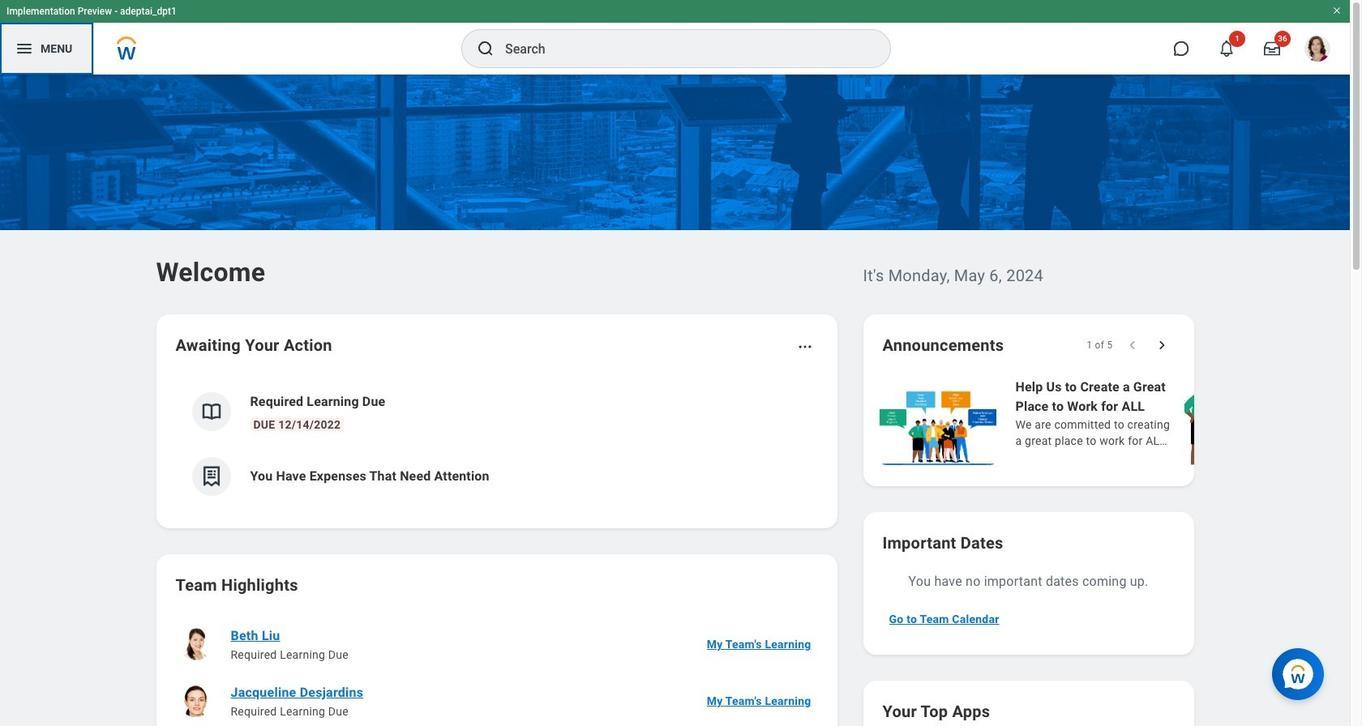 Task type: describe. For each thing, give the bounding box(es) containing it.
search image
[[476, 39, 495, 58]]

inbox large image
[[1264, 41, 1280, 57]]

profile logan mcneil image
[[1305, 36, 1331, 65]]

close environment banner image
[[1332, 6, 1342, 15]]

Search Workday  search field
[[505, 31, 857, 66]]

notifications large image
[[1219, 41, 1235, 57]]

dashboard expenses image
[[199, 465, 223, 489]]

related actions image
[[797, 339, 813, 355]]



Task type: locate. For each thing, give the bounding box(es) containing it.
chevron right small image
[[1154, 337, 1170, 354]]

book open image
[[199, 400, 223, 424]]

list
[[876, 376, 1362, 467], [176, 380, 818, 509], [176, 616, 818, 727]]

justify image
[[15, 39, 34, 58]]

chevron left small image
[[1124, 337, 1141, 354]]

main content
[[0, 75, 1362, 727]]

banner
[[0, 0, 1350, 75]]

status
[[1087, 339, 1113, 352]]



Task type: vqa. For each thing, say whether or not it's contained in the screenshot.
Company Property icon
no



